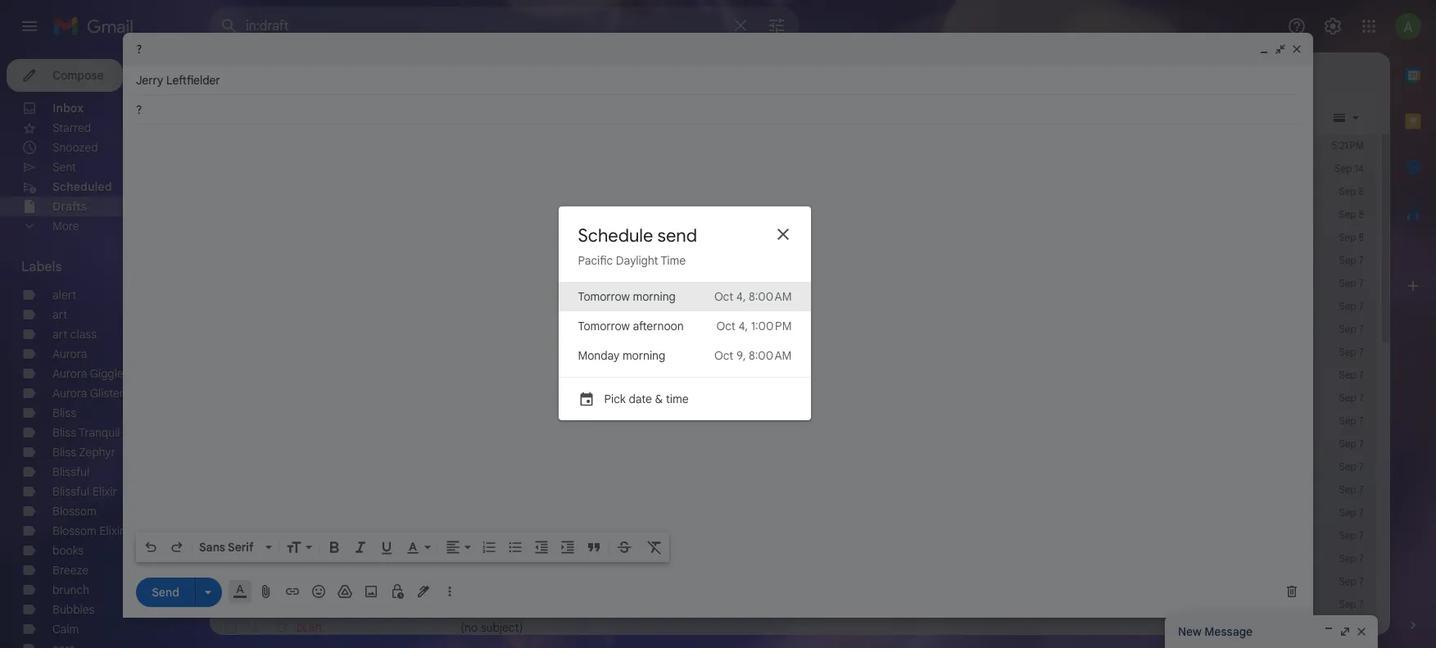 Task type: vqa. For each thing, say whether or not it's contained in the screenshot.
Bootleg Pikachu - Hi Jacob, Check Out This Pikachu! Best Regards, Maria ---------- Forwarded Message --------- From: James Peterson <James.Peterson1902@Gmail.Com> Date: Wed, Jun 21, 2023 At 8:37 Am Subject:
no



Task type: locate. For each thing, give the bounding box(es) containing it.
1 vertical spatial 8:00 am
[[749, 348, 792, 363]]

1 horizontal spatial hi
[[577, 207, 588, 222]]

compose
[[52, 68, 104, 83]]

1 vertical spatial art
[[52, 327, 67, 342]]

alert
[[52, 288, 76, 302]]

progress,
[[950, 230, 999, 245]]

brunch
[[52, 583, 89, 597]]

oct 4, 8:00 am
[[715, 289, 792, 304]]

0 vertical spatial (no subject) link
[[461, 551, 1287, 567]]

oct up break
[[717, 319, 736, 334]]

hi
[[577, 207, 588, 222], [566, 230, 576, 245]]

starred
[[52, 120, 91, 135]]

None search field
[[210, 7, 800, 46]]

sep 7 inside hey christina, i am ordering snacks for the break room. what would you like me to get for you? row
[[1340, 346, 1364, 358]]

1 vertical spatial (no subject)
[[461, 620, 523, 635]]

subject) down greetings at left
[[481, 552, 523, 566]]

9 sep 7 row from the top
[[210, 456, 1378, 479]]

0 vertical spatial 4,
[[737, 289, 746, 304]]

tomorrow?
[[773, 207, 829, 222]]

tomorrow for tomorrow afternoon
[[578, 319, 630, 334]]

1 bliss from the top
[[52, 406, 76, 420]]

2 for from the left
[[956, 345, 971, 360]]

5 7 from the top
[[1359, 346, 1364, 358]]

3 bliss from the top
[[52, 445, 76, 460]]

to right tomorrow
[[1377, 230, 1388, 245]]

4, up break
[[739, 319, 748, 334]]

0 vertical spatial (no
[[461, 552, 478, 566]]

14
[[1355, 162, 1364, 175]]

Subject field
[[136, 102, 1301, 118]]

1 vertical spatial go
[[1391, 230, 1404, 245]]

1 vertical spatial bliss
[[52, 425, 76, 440]]

4 7 from the top
[[1359, 323, 1364, 335]]

1 (no from the top
[[461, 552, 478, 566]]

0 horizontal spatial hi
[[566, 230, 576, 245]]

update
[[677, 230, 714, 245]]

not important switch for 1st draft row from the bottom
[[272, 597, 288, 613]]

on right update
[[717, 230, 730, 245]]

1 sep 7 row from the top
[[210, 249, 1378, 272]]

the left 9,
[[712, 345, 730, 360]]

tomorrow for tomorrow morning
[[578, 289, 630, 304]]

0 horizontal spatial the
[[712, 345, 730, 360]]

morning up afternoon
[[633, 289, 676, 304]]

tomorrow up am
[[578, 319, 630, 334]]

(no subject) link
[[461, 551, 1287, 567], [461, 620, 1287, 636]]

oct up oct 4, 1:00 pm
[[715, 289, 734, 304]]

8 down 14
[[1359, 185, 1364, 198]]

art down the art link
[[52, 327, 67, 342]]

menu
[[558, 282, 812, 420]]

1 vertical spatial -
[[558, 230, 563, 245]]

zephyr
[[79, 445, 115, 460]]

aurora link
[[52, 347, 87, 361]]

for right snacks
[[694, 345, 709, 360]]

&
[[655, 392, 663, 406]]

tomorrow afternoon
[[578, 319, 684, 334]]

10 7 from the top
[[1359, 461, 1364, 473]]

0 vertical spatial go
[[702, 207, 715, 222]]

settings image
[[1324, 16, 1343, 36]]

0 vertical spatial morning
[[633, 289, 676, 304]]

sep 7 row
[[210, 249, 1378, 272], [210, 272, 1378, 295], [210, 295, 1378, 318], [210, 318, 1378, 341], [210, 364, 1378, 387], [210, 387, 1378, 410], [210, 410, 1378, 433], [210, 433, 1378, 456], [210, 456, 1378, 479], [210, 479, 1378, 502], [210, 502, 1378, 524]]

a
[[637, 230, 644, 245]]

1 horizontal spatial i
[[1024, 230, 1027, 245]]

1 8 from the top
[[1359, 185, 1364, 198]]

0 horizontal spatial i
[[584, 345, 587, 360]]

0 horizontal spatial on
[[502, 230, 515, 245]]

menu item down afternoon
[[558, 341, 812, 370]]

8
[[1359, 185, 1364, 198], [1359, 208, 1364, 220], [1359, 231, 1364, 243]]

menu item
[[558, 282, 812, 311], [558, 311, 812, 341], [558, 341, 812, 370]]

hi left brad,
[[577, 207, 588, 222]]

0 vertical spatial 8:00 am
[[749, 289, 792, 304]]

art class link
[[52, 327, 97, 342]]

1 draft row from the top
[[210, 570, 1378, 593]]

2 tomorrow from the top
[[578, 319, 630, 334]]

- down pool
[[558, 230, 563, 245]]

you left like
[[861, 345, 880, 360]]

just
[[612, 230, 634, 245]]

sep 8 down sep 14
[[1339, 185, 1364, 198]]

2 (no from the top
[[461, 620, 478, 635]]

4 sep 7 row from the top
[[210, 318, 1378, 341]]

0 vertical spatial bliss
[[52, 406, 76, 420]]

1 sep 8 from the top
[[1339, 185, 1364, 198]]

4 row from the top
[[210, 547, 1378, 570]]

main content containing has attachment
[[210, 52, 1404, 648]]

1 vertical spatial subject)
[[481, 620, 523, 635]]

(no subject) for second (no subject) link from the bottom
[[461, 552, 523, 566]]

2 vertical spatial 8
[[1359, 231, 1364, 243]]

1 vertical spatial you
[[861, 345, 880, 360]]

8 up tomorrow
[[1359, 208, 1364, 220]]

alert art art class aurora aurora giggles aurora glisten bliss bliss tranquil bliss zephyr blissful blissful elixir blossom blossom elixir books breeze brunch bubbles calm
[[52, 288, 129, 637]]

update on project - hi noah, just a quick update on the project. we've made some significant progress, and i wanted to share the latest developments. let's catch up tomorrow to go
[[461, 230, 1404, 245]]

to right 'want'
[[688, 207, 699, 222]]

for right the get
[[956, 345, 971, 360]]

underline ‪(⌘u)‬ image
[[379, 539, 395, 556]]

? dialog
[[123, 33, 1314, 618]]

bliss
[[52, 406, 76, 420], [52, 425, 76, 440], [52, 445, 76, 460]]

2 horizontal spatial the
[[1117, 230, 1134, 245]]

bliss up bliss tranquil link
[[52, 406, 76, 420]]

tomorrow
[[1324, 230, 1374, 245]]

1 vertical spatial (no subject) link
[[461, 620, 1287, 636]]

4 not important switch from the top
[[272, 597, 288, 613]]

2 sep 8 from the top
[[1339, 208, 1364, 220]]

1 menu item from the top
[[558, 282, 812, 311]]

4,
[[737, 289, 746, 304], [739, 319, 748, 334]]

2 on from the left
[[717, 230, 730, 245]]

tranquil
[[79, 425, 120, 440]]

0 vertical spatial hi
[[577, 207, 588, 222]]

14 7 from the top
[[1359, 552, 1364, 565]]

1 vertical spatial i
[[584, 345, 587, 360]]

elixir up blossom "link"
[[92, 484, 117, 499]]

blossom down blissful elixir link
[[52, 504, 96, 519]]

5 draft from the top
[[297, 620, 323, 635]]

monday morning
[[578, 348, 666, 363]]

3 7 from the top
[[1359, 300, 1364, 312]]

-
[[569, 207, 574, 222], [558, 230, 563, 245]]

1 vertical spatial oct
[[717, 319, 736, 334]]

time
[[661, 253, 686, 268]]

oct
[[715, 289, 734, 304], [717, 319, 736, 334], [715, 348, 734, 363]]

sep
[[1335, 162, 1353, 175], [1339, 185, 1357, 198], [1339, 208, 1357, 220], [1339, 231, 1357, 243], [1340, 254, 1357, 266], [1340, 277, 1357, 289], [1340, 300, 1357, 312], [1340, 323, 1357, 335], [1340, 346, 1357, 358], [1340, 369, 1357, 381], [1340, 392, 1357, 404], [1340, 415, 1357, 427], [1340, 438, 1357, 450], [1340, 461, 1357, 473], [1340, 484, 1357, 496], [1340, 506, 1357, 519], [1340, 529, 1357, 542], [1340, 552, 1357, 565], [1340, 575, 1357, 588], [1340, 598, 1357, 611], [1340, 621, 1357, 633]]

christina,
[[532, 345, 581, 360]]

2 vertical spatial sep 8
[[1339, 231, 1364, 243]]

13 sep 7 from the top
[[1340, 529, 1364, 542]]

oct for oct 9, 8:00 am
[[715, 348, 734, 363]]

you?
[[974, 345, 998, 360]]

draft for not important switch for 2nd draft row from the bottom
[[297, 574, 323, 589]]

you
[[639, 207, 657, 222], [861, 345, 880, 360]]

snacks
[[656, 345, 692, 360]]

3 sep 7 from the top
[[1340, 300, 1364, 312]]

best,
[[832, 207, 859, 222]]

5 sep 7 from the top
[[1340, 346, 1364, 358]]

latest
[[1137, 230, 1166, 245]]

menu item up snacks
[[558, 311, 812, 341]]

16 7 from the top
[[1359, 598, 1364, 611]]

clear search image
[[724, 9, 757, 42]]

13 7 from the top
[[1359, 529, 1364, 542]]

the left latest
[[1117, 230, 1134, 245]]

what
[[797, 345, 825, 360]]

go right tomorrow
[[1391, 230, 1404, 245]]

2 blossom from the top
[[52, 524, 96, 538]]

(no subject) down greetings at left
[[461, 552, 523, 566]]

scheduled link
[[52, 179, 112, 194]]

bliss up blissful link
[[52, 445, 76, 460]]

2 bliss from the top
[[52, 425, 76, 440]]

developments.
[[1169, 230, 1245, 245]]

9 sep 7 from the top
[[1340, 438, 1364, 450]]

oct for oct 4, 1:00 pm
[[717, 319, 736, 334]]

schedule send dialog
[[558, 207, 812, 420]]

morning down tomorrow afternoon
[[623, 348, 666, 363]]

0 horizontal spatial -
[[558, 230, 563, 245]]

jerry
[[136, 73, 163, 88]]

2 row from the top
[[210, 226, 1404, 249]]

2 vertical spatial aurora
[[52, 386, 87, 401]]

main content
[[210, 52, 1404, 648]]

8 right the "up"
[[1359, 231, 1364, 243]]

menu item containing tomorrow afternoon
[[558, 311, 812, 341]]

1 aurora from the top
[[52, 347, 87, 361]]

sep 8 up tomorrow
[[1339, 208, 1364, 220]]

i left am
[[584, 345, 587, 360]]

advanced search options image
[[761, 9, 793, 42]]

1 vertical spatial tomorrow
[[578, 319, 630, 334]]

blossom link
[[52, 504, 96, 519]]

17 sep 7 from the top
[[1340, 621, 1364, 633]]

art link
[[52, 307, 67, 322]]

monday
[[578, 348, 620, 363]]

4 draft from the top
[[297, 597, 323, 612]]

bold ‪(⌘b)‬ image
[[326, 539, 343, 556]]

0 horizontal spatial you
[[639, 207, 657, 222]]

1 vertical spatial blossom
[[52, 524, 96, 538]]

1 vertical spatial aurora
[[52, 366, 87, 381]]

share
[[1085, 230, 1114, 245]]

2 8:00 am from the top
[[749, 348, 792, 363]]

would
[[827, 345, 858, 360]]

not important switch for first row from the bottom of the page
[[272, 620, 288, 636]]

aurora down 'art class' link at the left bottom of page
[[52, 347, 87, 361]]

made
[[830, 230, 859, 245]]

1 vertical spatial hi
[[566, 230, 576, 245]]

2 subject) from the top
[[481, 620, 523, 635]]

1 8:00 am from the top
[[749, 289, 792, 304]]

0 vertical spatial (no subject)
[[461, 552, 523, 566]]

1 horizontal spatial you
[[861, 345, 880, 360]]

3 aurora from the top
[[52, 386, 87, 401]]

i right and
[[1024, 230, 1027, 245]]

1 vertical spatial morning
[[623, 348, 666, 363]]

1 vertical spatial 4,
[[739, 319, 748, 334]]

1 horizontal spatial go
[[1391, 230, 1404, 245]]

7 inside hey christina, i am ordering snacks for the break room. what would you like me to get for you? row
[[1359, 346, 1364, 358]]

blissful link
[[52, 465, 89, 479]]

on
[[502, 230, 515, 245], [717, 230, 730, 245]]

0 vertical spatial you
[[639, 207, 657, 222]]

17 7 from the top
[[1359, 621, 1364, 633]]

subject)
[[481, 552, 523, 566], [481, 620, 523, 635]]

tab list
[[1391, 52, 1437, 589]]

row containing update on project
[[210, 226, 1404, 249]]

0 vertical spatial -
[[569, 207, 574, 222]]

1 vertical spatial sep 8
[[1339, 208, 1364, 220]]

the inside hey christina, i am ordering snacks for the break room. what would you like me to get for you? link
[[712, 345, 730, 360]]

7 sep 7 from the top
[[1340, 392, 1364, 404]]

2 (no subject) from the top
[[461, 620, 523, 635]]

1 horizontal spatial on
[[717, 230, 730, 245]]

blissful down blissful link
[[52, 484, 89, 499]]

books link
[[52, 543, 84, 558]]

tomorrow down pacific
[[578, 289, 630, 304]]

not important switch
[[272, 528, 288, 544], [272, 551, 288, 567], [272, 574, 288, 590], [272, 597, 288, 613], [272, 620, 288, 636]]

3 menu item from the top
[[558, 341, 812, 370]]

daylight
[[616, 253, 659, 268]]

0 vertical spatial subject)
[[481, 552, 523, 566]]

subject) down numbered list ‪(⌘⇧7)‬ icon
[[481, 620, 523, 635]]

sep 8 right the "up"
[[1339, 231, 1364, 243]]

0 vertical spatial blissful
[[52, 465, 89, 479]]

aurora down aurora link
[[52, 366, 87, 381]]

2 draft row from the top
[[210, 593, 1378, 616]]

undo ‪(⌘z)‬ image
[[143, 539, 159, 556]]

project.
[[753, 230, 793, 245]]

3 not important switch from the top
[[272, 574, 288, 590]]

1 vertical spatial (no
[[461, 620, 478, 635]]

1 for from the left
[[694, 345, 709, 360]]

5:21 pm row
[[210, 134, 1378, 157]]

0 horizontal spatial for
[[694, 345, 709, 360]]

0 vertical spatial oct
[[715, 289, 734, 304]]

on left project
[[502, 230, 515, 245]]

oct left 9,
[[715, 348, 734, 363]]

12 7 from the top
[[1359, 506, 1364, 519]]

the down swimming
[[733, 230, 750, 245]]

morning
[[633, 289, 676, 304], [623, 348, 666, 363]]

1 draft from the top
[[297, 529, 323, 543]]

1 blissful from the top
[[52, 465, 89, 479]]

1 subject) from the top
[[481, 552, 523, 566]]

alert link
[[52, 288, 76, 302]]

sent link
[[52, 160, 76, 175]]

morning for tomorrow morning
[[633, 289, 676, 304]]

5 not important switch from the top
[[272, 620, 288, 636]]

draft
[[297, 529, 323, 543], [297, 552, 323, 566], [297, 574, 323, 589], [297, 597, 323, 612], [297, 620, 323, 635]]

art down the 'alert'
[[52, 307, 67, 322]]

- right pool
[[569, 207, 574, 222]]

bulleted list ‪(⌘⇧8)‬ image
[[507, 539, 524, 556]]

3 row from the top
[[210, 524, 1378, 547]]

hey christina, i am ordering snacks for the break room. what would you like me to get for you?
[[509, 345, 998, 360]]

hi left noah, on the top
[[566, 230, 576, 245]]

tomorrow morning
[[578, 289, 676, 304]]

2 8 from the top
[[1359, 208, 1364, 220]]

0 vertical spatial sep 8
[[1339, 185, 1364, 198]]

indent less ‪(⌘[)‬ image
[[534, 539, 550, 556]]

go up update
[[702, 207, 715, 222]]

hey christina, i am ordering snacks for the break room. what would you like me to get for you? row
[[210, 341, 1378, 364]]

1 (no subject) link from the top
[[461, 551, 1287, 567]]

3 draft from the top
[[297, 574, 323, 589]]

elixir down blissful elixir link
[[99, 524, 124, 538]]

(no subject) down numbered list ‪(⌘⇧7)‬ icon
[[461, 620, 523, 635]]

0 vertical spatial art
[[52, 307, 67, 322]]

oct for oct 4, 8:00 am
[[715, 289, 734, 304]]

i
[[1024, 230, 1027, 245], [584, 345, 587, 360]]

1 horizontal spatial -
[[569, 207, 574, 222]]

i inside row
[[584, 345, 587, 360]]

like
[[883, 345, 900, 360]]

bliss zephyr link
[[52, 445, 115, 460]]

2 not important switch from the top
[[272, 551, 288, 567]]

4, up oct 4, 1:00 pm
[[737, 289, 746, 304]]

3 8 from the top
[[1359, 231, 1364, 243]]

brad,
[[591, 207, 618, 222]]

blossom
[[52, 504, 96, 519], [52, 524, 96, 538]]

(no subject)
[[461, 552, 523, 566], [461, 620, 523, 635]]

8 sep 7 row from the top
[[210, 433, 1378, 456]]

1 row from the top
[[210, 203, 1378, 226]]

draft row
[[210, 570, 1378, 593], [210, 593, 1378, 616]]

1 (no subject) from the top
[[461, 552, 523, 566]]

bliss tranquil link
[[52, 425, 120, 440]]

2 aurora from the top
[[52, 366, 87, 381]]

tomorrow
[[578, 289, 630, 304], [578, 319, 630, 334]]

0 vertical spatial i
[[1024, 230, 1027, 245]]

1 vertical spatial 8
[[1359, 208, 1364, 220]]

i inside row
[[1024, 230, 1027, 245]]

bubbles
[[52, 602, 95, 617]]

bliss down bliss link
[[52, 425, 76, 440]]

wanted
[[1030, 230, 1068, 245]]

1 vertical spatial blissful
[[52, 484, 89, 499]]

row
[[210, 203, 1378, 226], [210, 226, 1404, 249], [210, 524, 1378, 547], [210, 547, 1378, 570], [210, 616, 1378, 639]]

to left share on the top of the page
[[1071, 230, 1082, 245]]

pick
[[604, 392, 626, 406]]

aurora up bliss link
[[52, 386, 87, 401]]

to
[[688, 207, 699, 222], [1071, 230, 1082, 245], [1377, 230, 1388, 245], [922, 345, 933, 360]]

2 menu item from the top
[[558, 311, 812, 341]]

to right me at bottom
[[922, 345, 933, 360]]

1 horizontal spatial for
[[956, 345, 971, 360]]

8 for update on project - hi noah, just a quick update on the project. we've made some significant progress, and i wanted to share the latest developments. let's catch up tomorrow to go
[[1359, 231, 1364, 243]]

2 vertical spatial oct
[[715, 348, 734, 363]]

schedule send heading
[[578, 225, 697, 247]]

(no
[[461, 552, 478, 566], [461, 620, 478, 635]]

elixir
[[92, 484, 117, 499], [99, 524, 124, 538]]

menu item down time
[[558, 282, 812, 311]]

aurora
[[52, 347, 87, 361], [52, 366, 87, 381], [52, 386, 87, 401]]

toggle split pane mode image
[[1332, 110, 1348, 126]]

breeze link
[[52, 563, 89, 578]]

8 7 from the top
[[1359, 415, 1364, 427]]

oct 9, 8:00 am
[[715, 348, 792, 363]]

refresh image
[[272, 110, 288, 126]]

1 horizontal spatial the
[[733, 230, 750, 245]]

not important switch for 3rd row
[[272, 528, 288, 544]]

blossom down blossom "link"
[[52, 524, 96, 538]]

has
[[324, 71, 345, 86]]

2 draft from the top
[[297, 552, 323, 566]]

0 vertical spatial aurora
[[52, 347, 87, 361]]

you right do
[[639, 207, 657, 222]]

3 sep 8 from the top
[[1339, 231, 1364, 243]]

0 vertical spatial 8
[[1359, 185, 1364, 198]]

2 vertical spatial bliss
[[52, 445, 76, 460]]

remove formatting ‪(⌘\)‬ image
[[647, 539, 663, 556]]

scheduled
[[52, 179, 112, 194]]

0 horizontal spatial go
[[702, 207, 715, 222]]

morning for monday morning
[[623, 348, 666, 363]]

0 vertical spatial blossom
[[52, 504, 96, 519]]

numbered list ‪(⌘⇧7)‬ image
[[481, 539, 497, 556]]

0 vertical spatial tomorrow
[[578, 289, 630, 304]]

8:00 am for oct 4, 8:00 am
[[749, 289, 792, 304]]

you inside row
[[861, 345, 880, 360]]

up
[[1308, 230, 1321, 245]]

blissful
[[52, 465, 89, 479], [52, 484, 89, 499]]

blissful down the bliss zephyr link
[[52, 465, 89, 479]]

1 tomorrow from the top
[[578, 289, 630, 304]]

am
[[590, 345, 606, 360]]

1 not important switch from the top
[[272, 528, 288, 544]]



Task type: describe. For each thing, give the bounding box(es) containing it.
row containing pool
[[210, 203, 1378, 226]]

older image
[[1299, 110, 1315, 126]]

minimize image
[[1258, 43, 1271, 56]]

significant
[[893, 230, 947, 245]]

do
[[621, 207, 636, 222]]

sep 8 for update on project - hi noah, just a quick update on the project. we've made some significant progress, and i wanted to share the latest developments. let's catch up tomorrow to go
[[1339, 231, 1364, 243]]

2 art from the top
[[52, 327, 67, 342]]

2 sep 7 row from the top
[[210, 272, 1378, 295]]

bliss link
[[52, 406, 76, 420]]

4, for 8:00 am
[[737, 289, 746, 304]]

7 7 from the top
[[1359, 392, 1364, 404]]

sep 8 inside row
[[1339, 185, 1364, 198]]

advanced search
[[497, 71, 594, 86]]

has attachment button
[[313, 66, 423, 92]]

11 sep 7 from the top
[[1340, 484, 1364, 496]]

11 sep 7 row from the top
[[210, 502, 1378, 524]]

discard draft ‪(⌘⇧d)‬ image
[[1284, 583, 1301, 600]]

more
[[52, 219, 79, 234]]

advanced search button
[[490, 64, 601, 93]]

breeze
[[52, 563, 89, 578]]

1:00 pm
[[751, 319, 792, 334]]

6 sep 7 from the top
[[1340, 369, 1364, 381]]

16 sep 7 from the top
[[1340, 598, 1364, 611]]

labels heading
[[21, 259, 174, 275]]

4, for 1:00 pm
[[739, 319, 748, 334]]

attachment
[[348, 71, 412, 86]]

1 art from the top
[[52, 307, 67, 322]]

sep 8 row
[[210, 180, 1378, 203]]

8 for pool - hi brad, do you want to go swimming tomorrow? best,
[[1359, 208, 1364, 220]]

draft for not important switch corresponding to 3rd row
[[297, 529, 323, 543]]

compose button
[[7, 59, 123, 92]]

not important switch for 4th row from the top
[[272, 551, 288, 567]]

1 on from the left
[[502, 230, 515, 245]]

(no for 2nd (no subject) link from the top
[[461, 620, 478, 635]]

calm link
[[52, 622, 79, 637]]

1 vertical spatial elixir
[[99, 524, 124, 538]]

15 sep 7 from the top
[[1340, 575, 1364, 588]]

labels
[[21, 259, 62, 275]]

schedule
[[578, 225, 653, 247]]

search
[[556, 71, 594, 86]]

hey
[[509, 345, 529, 360]]

8 inside row
[[1359, 185, 1364, 198]]

?
[[136, 42, 142, 57]]

afternoon
[[633, 319, 684, 334]]

indent more ‪(⌘])‬ image
[[560, 539, 576, 556]]

formatting options toolbar
[[136, 533, 670, 562]]

1 7 from the top
[[1359, 254, 1364, 266]]

glisten
[[90, 386, 126, 401]]

strikethrough ‪(⌘⇧x)‬ image
[[616, 539, 633, 556]]

swimming
[[718, 207, 770, 222]]

blossom elixir link
[[52, 524, 124, 538]]

12 sep 7 from the top
[[1340, 506, 1364, 519]]

break
[[732, 345, 762, 360]]

some
[[862, 230, 890, 245]]

draft for not important switch related to first row from the bottom of the page
[[297, 620, 323, 635]]

1 blossom from the top
[[52, 504, 96, 519]]

pacific daylight time
[[578, 253, 686, 268]]

draft for not important switch associated with 4th row from the top
[[297, 552, 323, 566]]

advanced
[[497, 71, 553, 86]]

giggles
[[90, 366, 129, 381]]

(no for second (no subject) link from the bottom
[[461, 552, 478, 566]]

sent
[[52, 160, 76, 175]]

inbox
[[52, 101, 84, 116]]

has attachment
[[324, 71, 412, 86]]

5:21 pm
[[1332, 139, 1364, 152]]

leftfielder
[[166, 73, 220, 88]]

draft for not important switch associated with 1st draft row from the bottom
[[297, 597, 323, 612]]

9,
[[737, 348, 746, 363]]

Message Body text field
[[136, 133, 1301, 528]]

pool
[[543, 207, 566, 222]]

10 sep 7 row from the top
[[210, 479, 1378, 502]]

project
[[518, 230, 555, 245]]

calm
[[52, 622, 79, 637]]

subject) for 2nd (no subject) link from the top
[[481, 620, 523, 635]]

3 sep 7 row from the top
[[210, 295, 1378, 318]]

date
[[629, 392, 652, 406]]

get
[[936, 345, 953, 360]]

and
[[1002, 230, 1021, 245]]

more button
[[0, 216, 197, 236]]

pick date & time
[[604, 392, 689, 406]]

15 7 from the top
[[1359, 575, 1364, 588]]

to inside row
[[922, 345, 933, 360]]

6 7 from the top
[[1359, 369, 1364, 381]]

menu item containing tomorrow morning
[[558, 282, 812, 311]]

(no subject) for 2nd (no subject) link from the top
[[461, 620, 523, 635]]

11 7 from the top
[[1359, 484, 1364, 496]]

italic ‪(⌘i)‬ image
[[352, 539, 369, 556]]

you inside row
[[639, 207, 657, 222]]

pool - hi brad, do you want to go swimming tomorrow? best,
[[543, 207, 859, 222]]

6 sep 7 row from the top
[[210, 387, 1378, 410]]

hey christina, i am ordering snacks for the break room. what would you like me to get for you? link
[[461, 344, 1287, 361]]

greetings
[[461, 529, 511, 543]]

redo ‪(⌘y)‬ image
[[169, 539, 185, 556]]

inbox starred snoozed sent scheduled
[[52, 101, 112, 194]]

schedule send
[[578, 225, 697, 247]]

let's
[[1248, 230, 1273, 245]]

catch
[[1276, 230, 1305, 245]]

time
[[666, 392, 689, 406]]

pacific
[[578, 253, 613, 268]]

aurora glisten link
[[52, 386, 126, 401]]

bubbles link
[[52, 602, 95, 617]]

we've
[[796, 230, 827, 245]]

books
[[52, 543, 84, 558]]

oct 4, 1:00 pm
[[717, 319, 792, 334]]

quick
[[647, 230, 675, 245]]

9 7 from the top
[[1359, 438, 1364, 450]]

5 row from the top
[[210, 616, 1378, 639]]

0 vertical spatial elixir
[[92, 484, 117, 499]]

main menu image
[[20, 16, 39, 36]]

2 blissful from the top
[[52, 484, 89, 499]]

want
[[660, 207, 685, 222]]

1 sep 7 from the top
[[1340, 254, 1364, 266]]

sep 14 row
[[210, 157, 1378, 180]]

send
[[658, 225, 697, 247]]

5 sep 7 row from the top
[[210, 364, 1378, 387]]

sep 8 for pool - hi brad, do you want to go swimming tomorrow? best,
[[1339, 208, 1364, 220]]

14 sep 7 from the top
[[1340, 552, 1364, 565]]

not important switch for 2nd draft row from the bottom
[[272, 574, 288, 590]]

snoozed
[[52, 140, 98, 155]]

2 (no subject) link from the top
[[461, 620, 1287, 636]]

2 sep 7 from the top
[[1340, 277, 1364, 289]]

10 sep 7 from the top
[[1340, 461, 1364, 473]]

7 sep 7 row from the top
[[210, 410, 1378, 433]]

quote ‪(⌘⇧9)‬ image
[[586, 539, 602, 556]]

close image
[[1291, 43, 1304, 56]]

8 sep 7 from the top
[[1340, 415, 1364, 427]]

4 sep 7 from the top
[[1340, 323, 1364, 335]]

menu item containing monday morning
[[558, 341, 812, 370]]

pick date & time menu item
[[558, 377, 812, 420]]

8:00 am for oct 9, 8:00 am
[[749, 348, 792, 363]]

blissful elixir link
[[52, 484, 117, 499]]

room.
[[765, 345, 795, 360]]

aurora giggles link
[[52, 366, 129, 381]]

search mail image
[[215, 11, 244, 41]]

menu containing tomorrow morning
[[558, 282, 812, 420]]

drafts
[[52, 199, 87, 214]]

sep inside hey christina, i am ordering snacks for the break room. what would you like me to get for you? row
[[1340, 346, 1357, 358]]

pop out image
[[1274, 43, 1287, 56]]

labels navigation
[[0, 52, 210, 648]]

subject) for second (no subject) link from the bottom
[[481, 552, 523, 566]]

noah,
[[579, 230, 610, 245]]

2 7 from the top
[[1359, 277, 1364, 289]]



